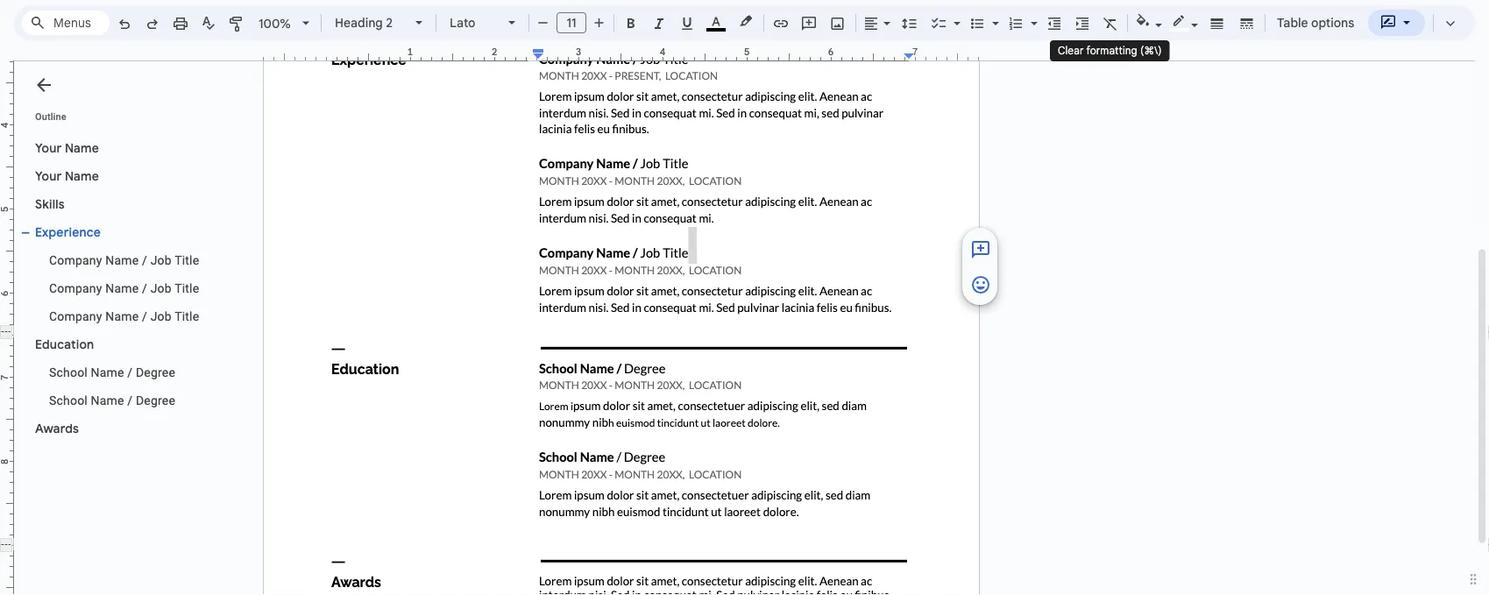 Task type: describe. For each thing, give the bounding box(es) containing it.
3 company from the top
[[49, 309, 102, 323]]

text color image
[[706, 11, 726, 32]]

3 title from the top
[[175, 309, 199, 323]]

2 school name / degree from the top
[[49, 393, 175, 408]]

checklist menu image
[[949, 11, 961, 18]]

skills
[[35, 196, 65, 212]]

1 size image from the top
[[970, 239, 991, 260]]

Font size text field
[[557, 12, 586, 33]]

1 your from the top
[[35, 140, 62, 156]]

2 school from the top
[[49, 393, 88, 408]]

border width image
[[1207, 11, 1228, 35]]

application containing heading 2
[[0, 0, 1489, 595]]

1 company name / job title from the top
[[49, 253, 199, 267]]

2 company from the top
[[49, 281, 102, 295]]

border dash image
[[1237, 11, 1257, 35]]

2 job from the top
[[150, 281, 172, 295]]

table options button
[[1269, 10, 1362, 36]]

Zoom field
[[252, 11, 317, 37]]

1 job from the top
[[150, 253, 172, 267]]

outline heading
[[14, 110, 252, 134]]

document outline element
[[14, 61, 252, 595]]

2 degree from the top
[[136, 393, 175, 408]]

2
[[386, 15, 393, 30]]

highlight color image
[[736, 11, 756, 32]]

options
[[1311, 15, 1355, 30]]

Font size field
[[557, 12, 593, 34]]

heading
[[335, 15, 383, 30]]

2 company name / job title from the top
[[49, 281, 199, 295]]

lato
[[450, 15, 476, 30]]

table options
[[1277, 15, 1355, 30]]



Task type: locate. For each thing, give the bounding box(es) containing it.
2 vertical spatial job
[[150, 309, 172, 323]]

experience
[[35, 224, 101, 240]]

job
[[150, 253, 172, 267], [150, 281, 172, 295], [150, 309, 172, 323]]

your down outline
[[35, 140, 62, 156]]

your
[[35, 140, 62, 156], [35, 168, 62, 184]]

degree
[[136, 365, 175, 380], [136, 393, 175, 408]]

2 size image from the top
[[970, 274, 991, 296]]

mode and view toolbar
[[1367, 5, 1465, 40]]

school name / degree down education
[[49, 365, 175, 380]]

0 vertical spatial company name / job title
[[49, 253, 199, 267]]

1 school from the top
[[49, 365, 88, 380]]

education
[[35, 337, 94, 352]]

2 vertical spatial title
[[175, 309, 199, 323]]

name
[[65, 140, 99, 156], [65, 168, 99, 184], [105, 253, 139, 267], [105, 281, 139, 295], [105, 309, 139, 323], [91, 365, 124, 380], [91, 393, 124, 408]]

1 title from the top
[[175, 253, 199, 267]]

2 vertical spatial company name / job title
[[49, 309, 199, 323]]

line & paragraph spacing image
[[900, 11, 920, 35]]

school name / degree
[[49, 365, 175, 380], [49, 393, 175, 408]]

0 vertical spatial company
[[49, 253, 102, 267]]

company name / job title
[[49, 253, 199, 267], [49, 281, 199, 295], [49, 309, 199, 323]]

size image
[[970, 239, 991, 260], [970, 274, 991, 296]]

/
[[142, 253, 147, 267], [142, 281, 147, 295], [142, 309, 147, 323], [127, 365, 133, 380], [127, 393, 133, 408]]

0 vertical spatial your
[[35, 140, 62, 156]]

1 vertical spatial company name / job title
[[49, 281, 199, 295]]

insert image image
[[828, 11, 848, 35]]

1 vertical spatial size image
[[970, 274, 991, 296]]

awards
[[35, 421, 79, 436]]

your name
[[35, 140, 99, 156], [35, 168, 99, 184]]

0 vertical spatial size image
[[970, 239, 991, 260]]

company
[[49, 253, 102, 267], [49, 281, 102, 295], [49, 309, 102, 323]]

0 vertical spatial degree
[[136, 365, 175, 380]]

3 job from the top
[[150, 309, 172, 323]]

1 your name from the top
[[35, 140, 99, 156]]

1 degree from the top
[[136, 365, 175, 380]]

Zoom text field
[[254, 11, 296, 36]]

1 vertical spatial school name / degree
[[49, 393, 175, 408]]

title
[[175, 253, 199, 267], [175, 281, 199, 295], [175, 309, 199, 323]]

your up the skills
[[35, 168, 62, 184]]

1 vertical spatial company
[[49, 281, 102, 295]]

school down education
[[49, 365, 88, 380]]

0 vertical spatial title
[[175, 253, 199, 267]]

1 vertical spatial degree
[[136, 393, 175, 408]]

0 vertical spatial school name / degree
[[49, 365, 175, 380]]

table
[[1277, 15, 1308, 30]]

1 vertical spatial your
[[35, 168, 62, 184]]

2 vertical spatial company
[[49, 309, 102, 323]]

0 vertical spatial school
[[49, 365, 88, 380]]

main toolbar
[[109, 0, 1363, 311]]

2 title from the top
[[175, 281, 199, 295]]

2 your name from the top
[[35, 168, 99, 184]]

outline
[[35, 111, 66, 122]]

Menus field
[[22, 11, 110, 35]]

styles list. heading 2 selected. option
[[335, 11, 405, 35]]

your name up the skills
[[35, 168, 99, 184]]

1 school name / degree from the top
[[49, 365, 175, 380]]

0 vertical spatial your name
[[35, 140, 99, 156]]

1 vertical spatial school
[[49, 393, 88, 408]]

2 your from the top
[[35, 168, 62, 184]]

school name / degree up awards
[[49, 393, 175, 408]]

3 company name / job title from the top
[[49, 309, 199, 323]]

your name down outline
[[35, 140, 99, 156]]

heading 2
[[335, 15, 393, 30]]

0 vertical spatial job
[[150, 253, 172, 267]]

1 vertical spatial job
[[150, 281, 172, 295]]

1 company from the top
[[49, 253, 102, 267]]

1 vertical spatial your name
[[35, 168, 99, 184]]

font list. lato selected. option
[[450, 11, 498, 35]]

school up awards
[[49, 393, 88, 408]]

application
[[0, 0, 1489, 595]]

1 vertical spatial title
[[175, 281, 199, 295]]

school
[[49, 365, 88, 380], [49, 393, 88, 408]]



Task type: vqa. For each thing, say whether or not it's contained in the screenshot.
first The Job from the bottom
yes



